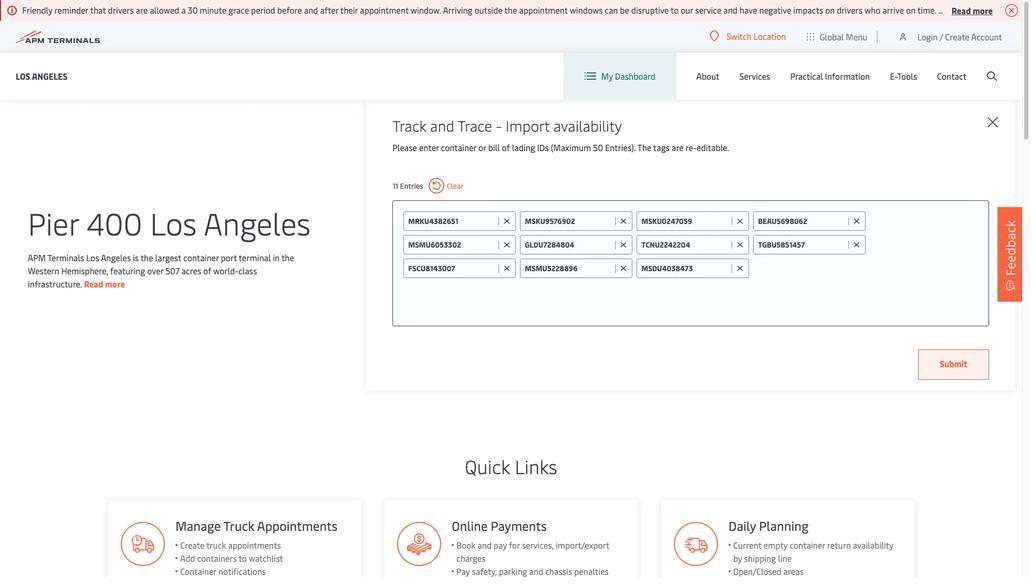 Task type: locate. For each thing, give the bounding box(es) containing it.
about button
[[696, 53, 719, 100]]

appointment right their
[[360, 4, 409, 16]]

daily
[[728, 518, 756, 535]]

of right acres at the top left
[[203, 265, 211, 277]]

0 horizontal spatial drivers
[[108, 4, 134, 16]]

los
[[16, 70, 30, 82], [150, 202, 197, 243], [86, 252, 99, 263]]

0 horizontal spatial los
[[16, 70, 30, 82]]

minute
[[200, 4, 226, 16]]

11
[[392, 181, 398, 191]]

largest
[[155, 252, 181, 263]]

terminal
[[239, 252, 271, 263]]

my dashboard
[[601, 70, 655, 82]]

1 horizontal spatial availability
[[853, 540, 893, 552]]

have
[[740, 4, 757, 16]]

empty
[[764, 540, 788, 552]]

availability up 50
[[553, 116, 622, 136]]

1 horizontal spatial read more
[[952, 4, 993, 16]]

that right the drivers
[[967, 4, 982, 16]]

container up acres at the top left
[[183, 252, 219, 263]]

0 horizontal spatial that
[[90, 4, 106, 16]]

0 horizontal spatial create
[[180, 540, 204, 552]]

1 horizontal spatial angeles
[[101, 252, 131, 263]]

0 vertical spatial angeles
[[32, 70, 68, 82]]

our
[[681, 4, 693, 16]]

0 vertical spatial of
[[502, 142, 510, 153]]

manager truck appointments - 53 image
[[120, 523, 164, 567]]

2 horizontal spatial los
[[150, 202, 197, 243]]

read
[[952, 4, 971, 16], [84, 278, 103, 290]]

1 vertical spatial more
[[105, 278, 125, 290]]

friendly
[[22, 4, 52, 16]]

1 arrive from the left
[[882, 4, 904, 16]]

1 horizontal spatial on
[[906, 4, 916, 16]]

0 horizontal spatial read
[[84, 278, 103, 290]]

practical information
[[790, 70, 870, 82]]

switch location button
[[710, 30, 786, 42]]

read more
[[952, 4, 993, 16], [84, 278, 125, 290]]

and left pay
[[478, 540, 492, 552]]

practical
[[790, 70, 823, 82]]

re-
[[686, 142, 697, 153]]

links
[[515, 454, 557, 480]]

0 horizontal spatial read more
[[84, 278, 125, 290]]

payments
[[491, 518, 547, 535]]

book and pay for services, import/export charges
[[456, 540, 609, 565]]

read more down hemisphere,
[[84, 278, 125, 290]]

2 horizontal spatial container
[[790, 540, 825, 552]]

terminals
[[48, 252, 84, 263]]

read more for read more "link"
[[84, 278, 125, 290]]

create truck appointments add containers to watchlist
[[180, 540, 283, 565]]

pier 400 los angeles
[[28, 202, 311, 243]]

1 horizontal spatial that
[[967, 4, 982, 16]]

0 vertical spatial container
[[441, 142, 476, 153]]

e-tools button
[[890, 53, 917, 100]]

1 vertical spatial los
[[150, 202, 197, 243]]

to left our
[[671, 4, 679, 16]]

create up add
[[180, 540, 204, 552]]

507
[[165, 265, 179, 277]]

drivers left allowed
[[108, 4, 134, 16]]

0 horizontal spatial more
[[105, 278, 125, 290]]

(maximum
[[551, 142, 591, 153]]

time.
[[917, 4, 936, 16]]

container inside current empty container return availability by shipping line
[[790, 540, 825, 552]]

la secondary image
[[79, 267, 263, 425]]

create right / at the top of page
[[945, 31, 969, 42]]

1 horizontal spatial container
[[441, 142, 476, 153]]

1 drivers from the left
[[108, 4, 134, 16]]

1 horizontal spatial los
[[86, 252, 99, 263]]

information
[[825, 70, 870, 82]]

container
[[441, 142, 476, 153], [183, 252, 219, 263], [790, 540, 825, 552]]

switch location
[[727, 30, 786, 42]]

0 horizontal spatial container
[[183, 252, 219, 263]]

0 horizontal spatial availability
[[553, 116, 622, 136]]

arrive right who
[[882, 4, 904, 16]]

charges
[[456, 553, 486, 565]]

0 vertical spatial to
[[671, 4, 679, 16]]

create inside create truck appointments add containers to watchlist
[[180, 540, 204, 552]]

Entered ID text field
[[408, 216, 496, 226], [758, 216, 846, 226], [525, 240, 613, 250], [641, 240, 729, 250], [758, 240, 846, 250], [408, 264, 496, 274], [525, 264, 613, 274], [641, 264, 729, 274]]

about
[[696, 70, 719, 82]]

of right bill
[[502, 142, 510, 153]]

and up enter
[[430, 116, 454, 136]]

2 horizontal spatial entered id text field
[[641, 216, 729, 226]]

on right impacts
[[825, 4, 835, 16]]

0 horizontal spatial to
[[238, 553, 246, 565]]

and left the after
[[304, 4, 318, 16]]

in
[[273, 252, 280, 263]]

appointments
[[257, 518, 337, 535]]

1 vertical spatial to
[[238, 553, 246, 565]]

that right reminder on the left of the page
[[90, 4, 106, 16]]

container up line
[[790, 540, 825, 552]]

containers
[[197, 553, 236, 565]]

1 horizontal spatial more
[[973, 4, 993, 16]]

angeles inside apm terminals los angeles is the largest container port terminal in the western hemisphere, featuring over 507 acres of world-class infrastructure.
[[101, 252, 131, 263]]

online payments
[[452, 518, 547, 535]]

by
[[733, 553, 742, 565]]

angeles for apm terminals los angeles is the largest container port terminal in the western hemisphere, featuring over 507 acres of world-class infrastructure.
[[101, 252, 131, 263]]

availability inside current empty container return availability by shipping line
[[853, 540, 893, 552]]

2 vertical spatial los
[[86, 252, 99, 263]]

to
[[671, 4, 679, 16], [238, 553, 246, 565]]

availability right return at the right of the page
[[853, 540, 893, 552]]

are left re-
[[672, 142, 684, 153]]

more up account at the right top
[[973, 4, 993, 16]]

1 horizontal spatial the
[[281, 252, 294, 263]]

read up login / create account
[[952, 4, 971, 16]]

login / create account
[[917, 31, 1002, 42]]

2 vertical spatial container
[[790, 540, 825, 552]]

to down appointments
[[238, 553, 246, 565]]

0 horizontal spatial arrive
[[882, 4, 904, 16]]

drivers left who
[[837, 4, 863, 16]]

shipping
[[744, 553, 776, 565]]

track
[[392, 116, 426, 136]]

create
[[945, 31, 969, 42], [180, 540, 204, 552]]

impacts
[[793, 4, 823, 16]]

switch
[[727, 30, 752, 42]]

read more up login / create account
[[952, 4, 993, 16]]

please
[[392, 142, 417, 153]]

1 that from the left
[[90, 4, 106, 16]]

2 that from the left
[[967, 4, 982, 16]]

manage
[[175, 518, 220, 535]]

Entered ID text field
[[525, 216, 613, 226], [641, 216, 729, 226], [408, 240, 496, 250]]

are left allowed
[[136, 4, 148, 16]]

can
[[605, 4, 618, 16]]

1 vertical spatial read more
[[84, 278, 125, 290]]

hemisphere,
[[61, 265, 108, 277]]

login / create account link
[[898, 21, 1002, 52]]

read more link
[[84, 278, 125, 290]]

1 vertical spatial container
[[183, 252, 219, 263]]

30
[[188, 4, 198, 16]]

1 horizontal spatial read
[[952, 4, 971, 16]]

the
[[504, 4, 517, 16], [141, 252, 153, 263], [281, 252, 294, 263]]

1 horizontal spatial are
[[672, 142, 684, 153]]

0 horizontal spatial of
[[203, 265, 211, 277]]

the right the is
[[141, 252, 153, 263]]

1 vertical spatial availability
[[853, 540, 893, 552]]

be
[[620, 4, 629, 16]]

0 vertical spatial read more
[[952, 4, 993, 16]]

arrive left outsid
[[984, 4, 1006, 16]]

1 vertical spatial are
[[672, 142, 684, 153]]

1 horizontal spatial arrive
[[984, 4, 1006, 16]]

my
[[601, 70, 613, 82]]

0 vertical spatial read
[[952, 4, 971, 16]]

dashboard
[[615, 70, 655, 82]]

0 vertical spatial are
[[136, 4, 148, 16]]

container left or
[[441, 142, 476, 153]]

and inside book and pay for services, import/export charges
[[478, 540, 492, 552]]

the right in
[[281, 252, 294, 263]]

entries).
[[605, 142, 636, 153]]

outside
[[475, 4, 503, 16]]

0 vertical spatial create
[[945, 31, 969, 42]]

11 entries
[[392, 181, 423, 191]]

0 horizontal spatial appointment
[[360, 4, 409, 16]]

2 horizontal spatial angeles
[[204, 202, 311, 243]]

Type or paste your IDs here text field
[[753, 259, 978, 278]]

the right outside
[[504, 4, 517, 16]]

1 horizontal spatial to
[[671, 4, 679, 16]]

services
[[739, 70, 770, 82]]

to inside create truck appointments add containers to watchlist
[[238, 553, 246, 565]]

arrive
[[882, 4, 904, 16], [984, 4, 1006, 16]]

appointment left the windows
[[519, 4, 568, 16]]

1 vertical spatial create
[[180, 540, 204, 552]]

on left time.
[[906, 4, 916, 16]]

1 vertical spatial read
[[84, 278, 103, 290]]

1 on from the left
[[825, 4, 835, 16]]

2 vertical spatial angeles
[[101, 252, 131, 263]]

1 vertical spatial angeles
[[204, 202, 311, 243]]

apm
[[28, 252, 46, 263]]

the
[[637, 142, 651, 153]]

planning
[[759, 518, 808, 535]]

before
[[277, 4, 302, 16]]

clear
[[447, 181, 464, 191]]

their
[[340, 4, 358, 16]]

0 vertical spatial more
[[973, 4, 993, 16]]

more down featuring
[[105, 278, 125, 290]]

los inside apm terminals los angeles is the largest container port terminal in the western hemisphere, featuring over 507 acres of world-class infrastructure.
[[86, 252, 99, 263]]

1 vertical spatial of
[[203, 265, 211, 277]]

class
[[238, 265, 257, 277]]

read for read more "link"
[[84, 278, 103, 290]]

1 horizontal spatial appointment
[[519, 4, 568, 16]]

period
[[251, 4, 275, 16]]

0 horizontal spatial are
[[136, 4, 148, 16]]

add
[[180, 553, 195, 565]]

of inside apm terminals los angeles is the largest container port terminal in the western hemisphere, featuring over 507 acres of world-class infrastructure.
[[203, 265, 211, 277]]

account
[[971, 31, 1002, 42]]

1 horizontal spatial drivers
[[837, 4, 863, 16]]

more inside button
[[973, 4, 993, 16]]

0 horizontal spatial on
[[825, 4, 835, 16]]

read down hemisphere,
[[84, 278, 103, 290]]

read inside button
[[952, 4, 971, 16]]



Task type: describe. For each thing, give the bounding box(es) containing it.
arriving
[[443, 4, 472, 16]]

-
[[496, 116, 502, 136]]

ids
[[537, 142, 549, 153]]

over
[[147, 265, 163, 277]]

drivers
[[938, 4, 965, 16]]

container for please
[[441, 142, 476, 153]]

close alert image
[[1005, 4, 1018, 17]]

outsid
[[1008, 4, 1030, 16]]

line
[[778, 553, 792, 565]]

windows
[[570, 4, 603, 16]]

for
[[509, 540, 520, 552]]

acres
[[181, 265, 201, 277]]

more for 'read more' button
[[973, 4, 993, 16]]

2 horizontal spatial the
[[504, 4, 517, 16]]

import
[[506, 116, 550, 136]]

allowed
[[150, 4, 179, 16]]

port
[[221, 252, 237, 263]]

services button
[[739, 53, 770, 100]]

0 horizontal spatial the
[[141, 252, 153, 263]]

los angeles
[[16, 70, 68, 82]]

friendly reminder that drivers are allowed a 30 minute grace period before and after their appointment window. arriving outside the appointment windows can be disruptive to our service and have negative impacts on drivers who arrive on time. drivers that arrive outsid
[[22, 4, 1030, 16]]

1 horizontal spatial create
[[945, 31, 969, 42]]

featuring
[[110, 265, 145, 277]]

current
[[733, 540, 761, 552]]

1 appointment from the left
[[360, 4, 409, 16]]

0 vertical spatial availability
[[553, 116, 622, 136]]

return
[[827, 540, 851, 552]]

2 drivers from the left
[[837, 4, 863, 16]]

a
[[181, 4, 186, 16]]

tariffs - 131 image
[[397, 523, 441, 567]]

book
[[456, 540, 476, 552]]

quick
[[465, 454, 510, 480]]

contact button
[[937, 53, 966, 100]]

disruptive
[[631, 4, 669, 16]]

lading
[[512, 142, 535, 153]]

0 horizontal spatial angeles
[[32, 70, 68, 82]]

appointments
[[228, 540, 280, 552]]

import/export
[[556, 540, 609, 552]]

negative
[[759, 4, 791, 16]]

more for read more "link"
[[105, 278, 125, 290]]

online
[[452, 518, 488, 535]]

feedback button
[[997, 207, 1024, 302]]

global menu
[[820, 31, 867, 42]]

e-tools
[[890, 70, 917, 82]]

read for 'read more' button
[[952, 4, 971, 16]]

submit button
[[918, 350, 989, 380]]

400
[[87, 202, 142, 243]]

2 appointment from the left
[[519, 4, 568, 16]]

window.
[[411, 4, 441, 16]]

1 horizontal spatial of
[[502, 142, 510, 153]]

daily planning
[[728, 518, 808, 535]]

50
[[593, 142, 603, 153]]

angeles for pier 400 los angeles
[[204, 202, 311, 243]]

tags
[[653, 142, 670, 153]]

los angeles link
[[16, 70, 68, 83]]

bill
[[488, 142, 500, 153]]

please enter container or bill of lading ids (maximum 50 entries). the tags are re-editable.
[[392, 142, 729, 153]]

enter
[[419, 142, 439, 153]]

tools
[[897, 70, 917, 82]]

contact
[[937, 70, 966, 82]]

0 horizontal spatial entered id text field
[[408, 240, 496, 250]]

editable.
[[697, 142, 729, 153]]

clear button
[[428, 178, 464, 194]]

los for terminals
[[86, 252, 99, 263]]

container inside apm terminals los angeles is the largest container port terminal in the western hemisphere, featuring over 507 acres of world-class infrastructure.
[[183, 252, 219, 263]]

los for 400
[[150, 202, 197, 243]]

global
[[820, 31, 844, 42]]

after
[[320, 4, 338, 16]]

2 arrive from the left
[[984, 4, 1006, 16]]

feedback
[[1002, 221, 1019, 276]]

read more button
[[952, 4, 993, 17]]

truck
[[206, 540, 226, 552]]

/
[[940, 31, 943, 42]]

pay
[[494, 540, 507, 552]]

container for current
[[790, 540, 825, 552]]

truck
[[223, 518, 254, 535]]

watchlist
[[248, 553, 283, 565]]

0 vertical spatial los
[[16, 70, 30, 82]]

manage truck appointments
[[175, 518, 337, 535]]

practical information button
[[790, 53, 870, 100]]

trace
[[458, 116, 492, 136]]

1 horizontal spatial entered id text field
[[525, 216, 613, 226]]

location
[[754, 30, 786, 42]]

orange club loyalty program - 56 image
[[674, 523, 718, 567]]

current empty container return availability by shipping line
[[733, 540, 893, 565]]

service
[[695, 4, 721, 16]]

infrastructure.
[[28, 278, 82, 290]]

world-
[[213, 265, 238, 277]]

track and trace - import availability
[[392, 116, 622, 136]]

reminder
[[54, 4, 88, 16]]

menu
[[846, 31, 867, 42]]

e-
[[890, 70, 897, 82]]

read more for 'read more' button
[[952, 4, 993, 16]]

and left "have"
[[723, 4, 737, 16]]

entries
[[400, 181, 423, 191]]

2 on from the left
[[906, 4, 916, 16]]

grace
[[229, 4, 249, 16]]



Task type: vqa. For each thing, say whether or not it's contained in the screenshot.
the leftmost availability
yes



